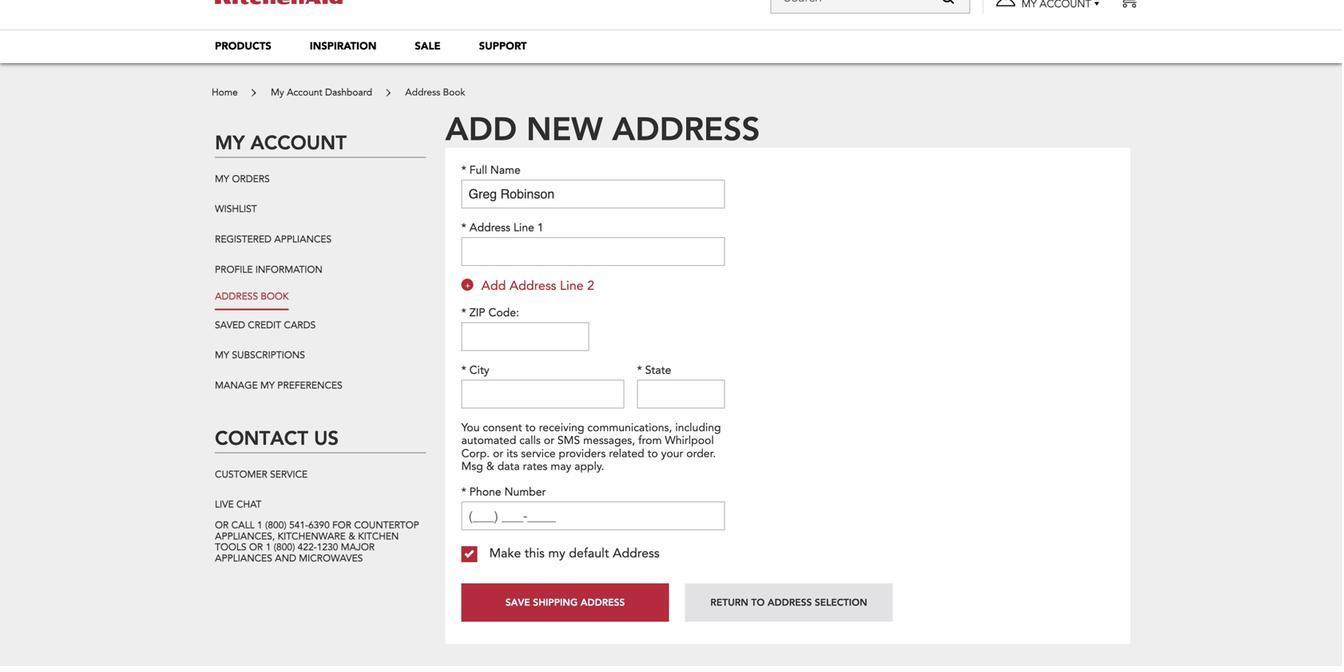 Task type: locate. For each thing, give the bounding box(es) containing it.
0 vertical spatial &
[[486, 459, 494, 474]]

data
[[497, 459, 520, 474]]

save shipping address button
[[461, 584, 669, 622]]

(800) left the "541-"
[[265, 519, 286, 532]]

* left city
[[461, 363, 466, 378]]

0 horizontal spatial book
[[261, 290, 289, 303]]

kitchen
[[358, 530, 399, 543]]

information
[[255, 263, 323, 276]]

automated
[[461, 433, 516, 448]]

1 vertical spatial line
[[560, 277, 584, 295]]

or left its
[[493, 446, 503, 461]]

1 horizontal spatial 1
[[266, 541, 271, 554]]

calls
[[519, 433, 541, 448]]

0 vertical spatial book
[[443, 86, 465, 99]]

my up my account
[[271, 86, 284, 99]]

or inside the live chat or call 1 (800) 541-6390 for countertop appliances, kitchenware & kitchen tools or 1 (800) 422-1230 major appliances and microwaves
[[249, 541, 263, 554]]

1 vertical spatial account
[[250, 129, 347, 154]]

& right msg
[[486, 459, 494, 474]]

live
[[215, 498, 234, 511]]

to left your
[[647, 446, 658, 461]]

my orders link
[[215, 164, 270, 194]]

return to address selection link
[[685, 584, 893, 622]]

0 vertical spatial to
[[525, 420, 536, 435]]

my
[[271, 86, 284, 99], [215, 129, 245, 154], [215, 172, 229, 186], [215, 349, 229, 362]]

credit
[[248, 319, 281, 332]]

appliances
[[274, 233, 332, 246], [215, 552, 272, 565]]

* up +
[[461, 220, 466, 235]]

(800)
[[265, 519, 286, 532], [274, 541, 295, 554]]

account
[[287, 86, 322, 99], [250, 129, 347, 154]]

call
[[231, 519, 254, 532]]

my up my orders
[[215, 129, 245, 154]]

to up the 'service'
[[525, 420, 536, 435]]

my inside 'link'
[[215, 349, 229, 362]]

return
[[710, 596, 748, 609]]

my down saved
[[215, 349, 229, 362]]

address book up credit
[[215, 290, 289, 303]]

1 horizontal spatial line
[[560, 277, 584, 295]]

your
[[661, 446, 683, 461]]

0 vertical spatial account
[[287, 86, 322, 99]]

* for * phone number
[[461, 484, 466, 500]]

to
[[751, 596, 765, 609]]

products
[[215, 39, 271, 54]]

account down my account dashboard
[[250, 129, 347, 154]]

line
[[514, 220, 534, 235], [560, 277, 584, 295]]

appliances,
[[215, 530, 275, 543]]

dashboard
[[325, 86, 372, 99]]

my left orders at top left
[[215, 172, 229, 186]]

* left full
[[461, 162, 466, 178]]

0 horizontal spatial line
[[514, 220, 534, 235]]

* left state
[[637, 363, 642, 378]]

appliances up information
[[274, 233, 332, 246]]

line for 2
[[560, 277, 584, 295]]

541-
[[289, 519, 308, 532]]

or
[[215, 519, 229, 532]]

1
[[537, 220, 544, 235], [257, 519, 262, 532], [266, 541, 271, 554]]

contact
[[215, 425, 308, 450]]

customer
[[215, 468, 267, 481]]

1 vertical spatial &
[[348, 530, 355, 543]]

account left dashboard
[[287, 86, 322, 99]]

address right shipping
[[581, 596, 625, 609]]

wishlist
[[215, 203, 257, 216]]

profile information
[[215, 263, 323, 276]]

us
[[314, 425, 339, 450]]

or right tools
[[249, 541, 263, 554]]

my subscriptions
[[215, 349, 305, 362]]

corp.
[[461, 446, 490, 461]]

appliances down appliances,
[[215, 552, 272, 565]]

address book down sale element
[[405, 86, 465, 99]]

0 horizontal spatial to
[[525, 420, 536, 435]]

profile information link
[[215, 255, 323, 285]]

inspiration
[[310, 39, 376, 54]]

1 right the "call" on the left bottom of the page
[[257, 519, 262, 532]]

from
[[638, 433, 662, 448]]

* left zip
[[461, 305, 466, 320]]

preferences
[[277, 379, 342, 392]]

address down profile
[[215, 290, 258, 303]]

its
[[507, 446, 518, 461]]

manage
[[215, 379, 258, 392]]

support element
[[479, 39, 527, 54]]

* phone number
[[461, 484, 546, 500]]

whirlpool
[[665, 433, 714, 448]]

my for my subscriptions
[[215, 349, 229, 362]]

or
[[544, 433, 554, 448], [493, 446, 503, 461], [249, 541, 263, 554]]

address down sale element
[[405, 86, 440, 99]]

0 vertical spatial 1
[[537, 220, 544, 235]]

* full name
[[461, 162, 521, 178]]

home
[[212, 86, 238, 99]]

book
[[443, 86, 465, 99], [261, 290, 289, 303]]

1 vertical spatial to
[[647, 446, 658, 461]]

profile
[[215, 263, 253, 276]]

1 up address line 1 'text field'
[[537, 220, 544, 235]]

0 vertical spatial appliances
[[274, 233, 332, 246]]

book down profile information 'link'
[[261, 290, 289, 303]]

1 horizontal spatial to
[[647, 446, 658, 461]]

default
[[569, 545, 609, 562]]

1 horizontal spatial book
[[443, 86, 465, 99]]

1 vertical spatial appliances
[[215, 552, 272, 565]]

full
[[469, 162, 487, 178]]

home link
[[212, 86, 240, 99]]

add
[[445, 107, 517, 149]]

book up add
[[443, 86, 465, 99]]

or right calls
[[544, 433, 554, 448]]

appliances inside the live chat or call 1 (800) 541-6390 for countertop appliances, kitchenware & kitchen tools or 1 (800) 422-1230 major appliances and microwaves
[[215, 552, 272, 565]]

this
[[525, 545, 545, 562]]

order.
[[686, 446, 716, 461]]

menu
[[196, 30, 1146, 63]]

1 vertical spatial 1
[[257, 519, 262, 532]]

0 vertical spatial address book
[[405, 86, 465, 99]]

& left kitchen
[[348, 530, 355, 543]]

1 vertical spatial address book
[[215, 290, 289, 303]]

1 horizontal spatial appliances
[[274, 233, 332, 246]]

0 horizontal spatial address book
[[215, 290, 289, 303]]

* left 'phone'
[[461, 484, 466, 500]]

to
[[525, 420, 536, 435], [647, 446, 658, 461]]

my account dashboard
[[271, 86, 372, 99]]

0 horizontal spatial or
[[249, 541, 263, 554]]

manage my preferences link
[[215, 371, 342, 401]]

* for * full name
[[461, 162, 466, 178]]

and
[[275, 552, 296, 565]]

1 horizontal spatial address book
[[405, 86, 465, 99]]

add new address main content
[[204, 78, 1138, 659]]

0 vertical spatial (800)
[[265, 519, 286, 532]]

my orders
[[215, 172, 270, 186]]

my for my orders
[[215, 172, 229, 186]]

Search search field
[[770, 0, 970, 14]]

my
[[548, 545, 565, 562]]

2 horizontal spatial 1
[[537, 220, 544, 235]]

address book
[[405, 86, 465, 99], [215, 290, 289, 303]]

1 left "and"
[[266, 541, 271, 554]]

address inside button
[[581, 596, 625, 609]]

0 horizontal spatial &
[[348, 530, 355, 543]]

1 horizontal spatial &
[[486, 459, 494, 474]]

&
[[486, 459, 494, 474], [348, 530, 355, 543]]

line up add address line 2
[[514, 220, 534, 235]]

2 vertical spatial 1
[[266, 541, 271, 554]]

0 horizontal spatial appliances
[[215, 552, 272, 565]]

chat
[[236, 498, 261, 511]]

0 vertical spatial line
[[514, 220, 534, 235]]

line left "2"
[[560, 277, 584, 295]]

new
[[526, 107, 603, 149]]

(800) left 422-
[[274, 541, 295, 554]]



Task type: describe. For each thing, give the bounding box(es) containing it.
manage my preferences
[[215, 379, 342, 392]]

sale element
[[415, 39, 441, 54]]

including
[[675, 420, 721, 435]]

products element
[[215, 39, 271, 54]]

6390
[[308, 519, 330, 532]]

422-
[[298, 541, 317, 554]]

add address line 2
[[481, 277, 594, 295]]

Phone Number telephone field
[[461, 502, 725, 530]]

make
[[489, 545, 521, 562]]

my account
[[215, 129, 347, 154]]

* city
[[461, 363, 489, 378]]

* for * zip code:
[[461, 305, 466, 320]]

line for 1
[[514, 220, 534, 235]]

add new address
[[445, 107, 760, 149]]

my for my account dashboard
[[271, 86, 284, 99]]

* address line 1
[[461, 220, 544, 235]]

Zip Code text field
[[461, 322, 589, 351]]

my for my account
[[215, 129, 245, 154]]

for
[[332, 519, 351, 532]]

1 vertical spatial book
[[261, 290, 289, 303]]

receiving
[[539, 420, 584, 435]]

saved credit cards
[[215, 319, 316, 332]]

* state
[[637, 363, 671, 378]]

1 vertical spatial (800)
[[274, 541, 295, 554]]

sale
[[415, 39, 441, 54]]

* for * address line 1
[[461, 220, 466, 235]]

menu containing products
[[196, 30, 1146, 63]]

& inside you consent to receiving communications, including automated calls or sms messages, from whirlpool corp. or its service providers related to your order. msg & data rates may apply.
[[486, 459, 494, 474]]

selection
[[815, 596, 867, 609]]

live chat button
[[215, 490, 261, 520]]

subscriptions
[[232, 349, 305, 362]]

my
[[260, 379, 275, 392]]

inspiration element
[[310, 39, 376, 54]]

rates
[[523, 459, 548, 474]]

msg
[[461, 459, 483, 474]]

save shipping address
[[505, 596, 625, 609]]

address right add
[[509, 277, 556, 295]]

Address Line 1 text field
[[461, 237, 725, 266]]

address
[[612, 107, 760, 149]]

City text field
[[461, 380, 624, 409]]

contact us
[[215, 425, 339, 450]]

countertop
[[354, 519, 419, 532]]

address down the * full name
[[469, 220, 510, 235]]

return to address selection
[[710, 596, 867, 609]]

address right default
[[613, 545, 660, 562]]

apply.
[[574, 459, 604, 474]]

providers
[[559, 446, 606, 461]]

wishlist link
[[215, 194, 257, 224]]

phone
[[469, 484, 501, 500]]

2
[[587, 277, 594, 295]]

address right to
[[768, 596, 812, 609]]

name
[[490, 162, 521, 178]]

account for my account dashboard
[[287, 86, 322, 99]]

my account dashboard link
[[271, 86, 372, 99]]

communications,
[[587, 420, 672, 435]]

zip
[[469, 305, 485, 320]]

* for * city
[[461, 363, 466, 378]]

kitchenware
[[278, 530, 346, 543]]

& inside the live chat or call 1 (800) 541-6390 for countertop appliances, kitchenware & kitchen tools or 1 (800) 422-1230 major appliances and microwaves
[[348, 530, 355, 543]]

saved
[[215, 319, 245, 332]]

customer service
[[215, 468, 308, 481]]

sms
[[557, 433, 580, 448]]

city
[[469, 363, 489, 378]]

consent
[[483, 420, 522, 435]]

kitchenaid image
[[215, 0, 347, 4]]

related
[[609, 446, 644, 461]]

live chat or call 1 (800) 541-6390 for countertop appliances, kitchenware & kitchen tools or 1 (800) 422-1230 major appliances and microwaves
[[215, 498, 419, 565]]

code:
[[488, 305, 519, 320]]

registered appliances link
[[215, 224, 332, 255]]

0 horizontal spatial 1
[[257, 519, 262, 532]]

save
[[505, 596, 530, 609]]

cards
[[284, 319, 316, 332]]

service
[[521, 446, 556, 461]]

Name text field
[[461, 180, 725, 208]]

customer service link
[[215, 460, 308, 490]]

state
[[645, 363, 671, 378]]

major
[[341, 541, 375, 554]]

you consent to receiving communications, including automated calls or sms messages, from whirlpool corp. or its service providers related to your order. msg & data rates may apply.
[[461, 420, 721, 474]]

2 horizontal spatial or
[[544, 433, 554, 448]]

* zip code:
[[461, 305, 519, 320]]

my subscriptions link
[[215, 340, 305, 371]]

number
[[504, 484, 546, 500]]

1230
[[317, 541, 338, 554]]

1 horizontal spatial or
[[493, 446, 503, 461]]

account for my account
[[250, 129, 347, 154]]

* for * state
[[637, 363, 642, 378]]

may
[[551, 459, 571, 474]]

messages,
[[583, 433, 635, 448]]

add
[[481, 277, 506, 295]]

support
[[479, 39, 527, 54]]

+
[[465, 280, 470, 291]]

registered appliances
[[215, 233, 332, 246]]

you
[[461, 420, 480, 435]]

shipping
[[533, 596, 578, 609]]



Task type: vqa. For each thing, say whether or not it's contained in the screenshot.
* address line 1
yes



